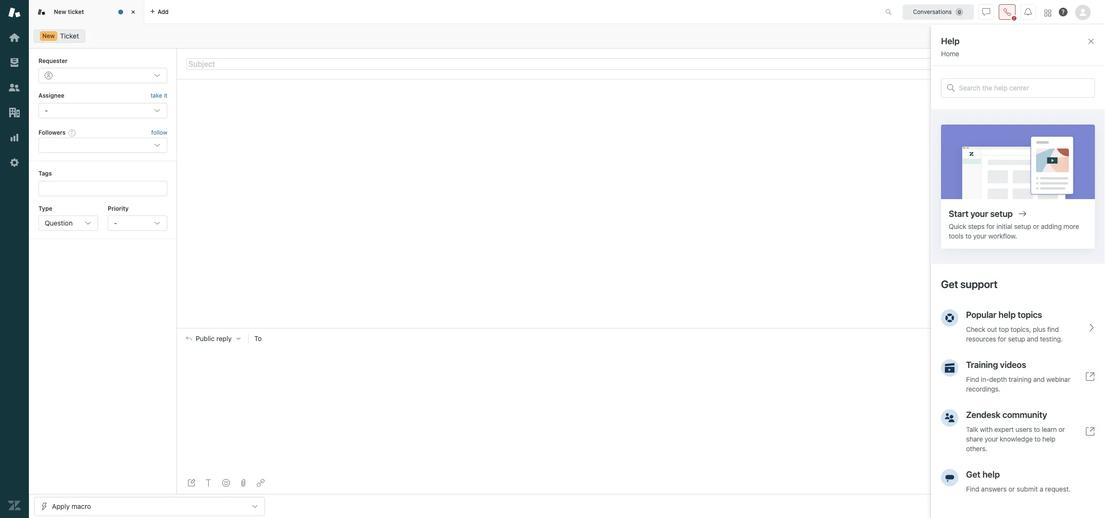 Task type: locate. For each thing, give the bounding box(es) containing it.
Subject field
[[187, 58, 1073, 70]]

apply macro
[[52, 502, 91, 510]]

question
[[45, 219, 73, 227]]

main element
[[0, 0, 29, 518]]

new inside 'tab'
[[54, 8, 66, 15]]

new inside the secondary "element"
[[42, 32, 55, 39]]

add link (cmd k) image
[[257, 479, 265, 487]]

new ticket
[[54, 8, 84, 15]]

add attachment image
[[240, 479, 247, 487]]

1 vertical spatial -
[[114, 219, 117, 227]]

0 vertical spatial new
[[54, 8, 66, 15]]

1 horizontal spatial -
[[114, 219, 117, 227]]

zendesk image
[[8, 499, 21, 512]]

question button
[[38, 216, 98, 231]]

- for the - popup button
[[114, 219, 117, 227]]

notifications image
[[1025, 8, 1032, 16]]

1 vertical spatial new
[[42, 32, 55, 39]]

zendesk support image
[[8, 6, 21, 19]]

new for new ticket
[[54, 8, 66, 15]]

tags
[[38, 170, 52, 177]]

- inside assignee element
[[45, 106, 48, 114]]

-
[[45, 106, 48, 114], [114, 219, 117, 227]]

to
[[254, 334, 262, 343]]

take it
[[151, 92, 167, 99]]

assignee element
[[38, 103, 167, 118]]

get started image
[[8, 31, 21, 44]]

followers element
[[38, 138, 167, 153]]

organizations image
[[8, 106, 21, 119]]

add button
[[144, 0, 174, 24]]

button displays agent's chat status as invisible. image
[[983, 8, 991, 16]]

- inside popup button
[[114, 219, 117, 227]]

it
[[164, 92, 167, 99]]

insert emojis image
[[222, 479, 230, 487]]

- down priority
[[114, 219, 117, 227]]

new
[[54, 8, 66, 15], [42, 32, 55, 39]]

info on adding followers image
[[68, 129, 76, 137]]

apply
[[52, 502, 70, 510]]

type
[[38, 205, 52, 212]]

0 horizontal spatial -
[[45, 106, 48, 114]]

zendesk products image
[[1045, 9, 1052, 16]]

take
[[151, 92, 162, 99]]

conversations
[[913, 8, 952, 15]]

- down assignee
[[45, 106, 48, 114]]

ticket
[[68, 8, 84, 15]]

0 vertical spatial -
[[45, 106, 48, 114]]

None field
[[268, 334, 1061, 344]]



Task type: describe. For each thing, give the bounding box(es) containing it.
reporting image
[[8, 131, 21, 144]]

add
[[158, 8, 169, 15]]

secondary element
[[29, 26, 1106, 46]]

followers
[[38, 129, 66, 136]]

requester
[[38, 57, 68, 64]]

macro
[[72, 502, 91, 510]]

ticket
[[60, 32, 79, 40]]

get help image
[[1059, 8, 1068, 16]]

new ticket tab
[[29, 0, 144, 24]]

close image
[[128, 7, 138, 17]]

assignee
[[38, 92, 64, 99]]

customers image
[[8, 81, 21, 94]]

draft mode image
[[188, 479, 195, 487]]

requester element
[[38, 68, 167, 83]]

priority
[[108, 205, 129, 212]]

take it button
[[151, 91, 167, 101]]

- button
[[108, 216, 167, 231]]

tabs tab list
[[29, 0, 876, 24]]

reply
[[216, 335, 232, 343]]

minimize composer image
[[626, 324, 634, 332]]

views image
[[8, 56, 21, 69]]

Public reply composer text field
[[182, 349, 1078, 369]]

conversations button
[[903, 4, 974, 19]]

- for assignee element
[[45, 106, 48, 114]]

new for new
[[42, 32, 55, 39]]

follow button
[[151, 128, 167, 137]]

follow
[[151, 129, 167, 136]]

knowledge image
[[1090, 77, 1098, 85]]

admin image
[[8, 156, 21, 169]]

public reply
[[196, 335, 232, 343]]

public reply button
[[178, 329, 248, 349]]

format text image
[[205, 479, 213, 487]]

public
[[196, 335, 215, 343]]

Followers field
[[46, 141, 147, 150]]



Task type: vqa. For each thing, say whether or not it's contained in the screenshot.
Contact at left
no



